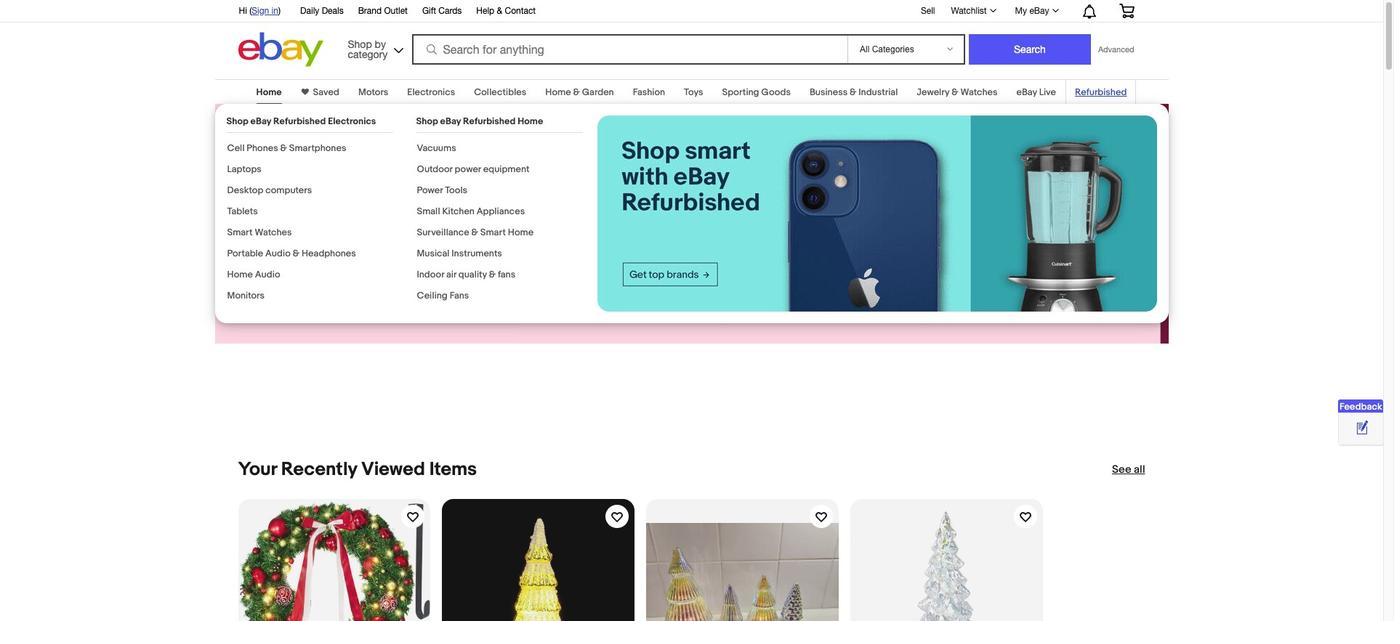 Task type: locate. For each thing, give the bounding box(es) containing it.
0 vertical spatial audio
[[265, 248, 291, 260]]

musical instruments
[[417, 248, 502, 260]]

sporting goods link
[[723, 87, 791, 98]]

0 vertical spatial electronics
[[407, 87, 455, 98]]

& right phones
[[280, 143, 287, 154]]

electronics link
[[407, 87, 455, 98]]

0 vertical spatial watches
[[961, 87, 998, 98]]

place.
[[223, 206, 260, 222]]

ebay inside account navigation
[[1030, 6, 1050, 16]]

monitors
[[227, 290, 265, 302]]

in left one
[[400, 190, 411, 206]]

all right brands,
[[384, 190, 397, 206]]

watches right jewelry
[[961, 87, 998, 98]]

2 smart from the left
[[481, 227, 506, 239]]

ebay for shop ebay refurbished electronics
[[251, 116, 271, 127]]

shop up vacuums link
[[416, 116, 438, 127]]

& up instruments
[[472, 227, 478, 239]]

fans
[[450, 290, 469, 302]]

brand
[[358, 6, 382, 16], [276, 149, 351, 183]]

laptops link
[[227, 164, 262, 175]]

ceiling
[[417, 290, 448, 302]]

shop for shop ebay refurbished electronics
[[227, 116, 249, 127]]

new balance image
[[924, 114, 1131, 334]]

your recently viewed items
[[238, 459, 477, 481]]

& right 'business'
[[850, 87, 857, 98]]

ebay
[[1030, 6, 1050, 16], [1017, 87, 1038, 98], [251, 116, 271, 127], [440, 116, 461, 127]]

shop inside shop by category
[[348, 38, 372, 50]]

goods
[[762, 87, 791, 98]]

home left the garden
[[546, 87, 571, 98]]

items
[[430, 459, 477, 481]]

refurbished for shop ebay refurbished electronics
[[273, 116, 326, 127]]

in inside the 'up to 50% off at the brand outlet big savings on top brands, all in one place.'
[[400, 190, 411, 206]]

1 vertical spatial watches
[[255, 227, 292, 239]]

outlet left gift
[[384, 6, 408, 16]]

smart down place.
[[227, 227, 253, 239]]

surveillance & smart home
[[417, 227, 534, 239]]

viewed
[[361, 459, 425, 481]]

toys link
[[684, 87, 704, 98]]

toys
[[684, 87, 704, 98]]

outdoor power equipment link
[[417, 164, 530, 175]]

vacuums
[[417, 143, 456, 154]]

home for home
[[256, 87, 282, 98]]

up to 50% off at the brand outlet link
[[223, 115, 465, 184]]

1 vertical spatial outlet
[[357, 149, 439, 183]]

ebay up vacuums link
[[440, 116, 461, 127]]

refurbished down collectibles link
[[463, 116, 516, 127]]

power
[[417, 185, 443, 196]]

contact
[[505, 6, 536, 16]]

ebay right my
[[1030, 6, 1050, 16]]

0 horizontal spatial all
[[384, 190, 397, 206]]

deals
[[322, 6, 344, 16]]

electronics
[[407, 87, 455, 98], [328, 116, 376, 127]]

brand up top
[[276, 149, 351, 183]]

& right help
[[497, 6, 503, 16]]

sell
[[921, 6, 936, 16]]

shop ebay refurbished electronics element
[[227, 116, 393, 311]]

home up to
[[256, 87, 282, 98]]

on
[[295, 190, 310, 206]]

brand outlet
[[358, 6, 408, 16]]

all right see
[[1134, 463, 1146, 477]]

tablets link
[[227, 206, 258, 217]]

indoor air quality & fans
[[417, 269, 516, 281]]

surveillance & smart home link
[[417, 227, 534, 239]]

cell phones & smartphones
[[227, 143, 346, 154]]

& left the garden
[[573, 87, 580, 98]]

ceiling fans link
[[417, 290, 469, 302]]

0 horizontal spatial in
[[272, 6, 279, 16]]

ebay up phones
[[251, 116, 271, 127]]

smart inside shop ebay refurbished electronics element
[[227, 227, 253, 239]]

gift cards link
[[422, 4, 462, 20]]

0 horizontal spatial smart
[[227, 227, 253, 239]]

up to 50% off at the brand outlet main content
[[0, 71, 1395, 622]]

None submit
[[969, 34, 1092, 65]]

0 horizontal spatial watches
[[255, 227, 292, 239]]

see all
[[1113, 463, 1146, 477]]

air
[[447, 269, 457, 281]]

laptops
[[227, 164, 262, 175]]

0 vertical spatial outlet
[[384, 6, 408, 16]]

& left fans
[[489, 269, 496, 281]]

0 vertical spatial in
[[272, 6, 279, 16]]

sporting
[[723, 87, 760, 98]]

smart down appliances
[[481, 227, 506, 239]]

0 horizontal spatial refurbished
[[273, 116, 326, 127]]

0 horizontal spatial electronics
[[328, 116, 376, 127]]

shop by category banner
[[231, 0, 1146, 71]]

home inside shop ebay refurbished electronics element
[[227, 269, 253, 281]]

cards
[[439, 6, 462, 16]]

feedback
[[1340, 401, 1383, 413]]

desktop
[[227, 185, 263, 196]]

0 vertical spatial all
[[384, 190, 397, 206]]

in
[[272, 6, 279, 16], [400, 190, 411, 206]]

headphones
[[302, 248, 356, 260]]

1 horizontal spatial smart
[[481, 227, 506, 239]]

home & garden link
[[546, 87, 614, 98]]

watches up shop now link
[[255, 227, 292, 239]]

small kitchen appliances link
[[417, 206, 525, 217]]

outlet up power
[[357, 149, 439, 183]]

shop up home audio
[[236, 248, 266, 263]]

jewelry
[[917, 87, 950, 98]]

watchlist
[[952, 6, 987, 16]]

shop ebay refurbished home element
[[416, 116, 583, 311]]

help & contact
[[477, 6, 536, 16]]

portable audio & headphones link
[[227, 248, 356, 260]]

1 horizontal spatial in
[[400, 190, 411, 206]]

refurbished
[[1075, 87, 1128, 98], [273, 116, 326, 127], [463, 116, 516, 127]]

electronics down motors
[[328, 116, 376, 127]]

motors
[[358, 87, 389, 98]]

1 horizontal spatial refurbished
[[463, 116, 516, 127]]

1 vertical spatial in
[[400, 190, 411, 206]]

shop for shop by category
[[348, 38, 372, 50]]

hi ( sign in )
[[239, 6, 281, 16]]

shop
[[348, 38, 372, 50], [227, 116, 249, 127], [416, 116, 438, 127], [236, 248, 266, 263]]

shop inside shop now link
[[236, 248, 266, 263]]

indoor air quality & fans link
[[417, 269, 516, 281]]

daily deals
[[300, 6, 344, 16]]

in right sign
[[272, 6, 279, 16]]

now
[[269, 248, 292, 263]]

shop inside shop ebay refurbished electronics element
[[227, 116, 249, 127]]

shop left "by"
[[348, 38, 372, 50]]

1 vertical spatial electronics
[[328, 116, 376, 127]]

shop now
[[236, 248, 295, 263]]

1 vertical spatial all
[[1134, 463, 1146, 477]]

0 vertical spatial brand
[[358, 6, 382, 16]]

tools
[[445, 185, 468, 196]]

1 smart from the left
[[227, 227, 253, 239]]

watches inside shop ebay refurbished electronics element
[[255, 227, 292, 239]]

1 vertical spatial audio
[[255, 269, 280, 281]]

home down portable
[[227, 269, 253, 281]]

ebay live
[[1017, 87, 1057, 98]]

big
[[223, 190, 243, 206]]

refurbished up cell phones & smartphones link at the top left
[[273, 116, 326, 127]]

musical
[[417, 248, 450, 260]]

watches
[[961, 87, 998, 98], [255, 227, 292, 239]]

phones
[[247, 143, 278, 154]]

fashion
[[633, 87, 665, 98]]

watchlist link
[[944, 2, 1003, 20]]

& right jewelry
[[952, 87, 959, 98]]

in inside account navigation
[[272, 6, 279, 16]]

cell phones & smartphones link
[[227, 143, 346, 154]]

to
[[266, 115, 292, 149]]

small kitchen appliances
[[417, 206, 525, 217]]

0 horizontal spatial brand
[[276, 149, 351, 183]]

1 horizontal spatial brand
[[358, 6, 382, 16]]

smart watches
[[227, 227, 292, 239]]

account navigation
[[231, 0, 1146, 23]]

shop up cell in the left top of the page
[[227, 116, 249, 127]]

1 horizontal spatial watches
[[961, 87, 998, 98]]

shop inside shop ebay refurbished home element
[[416, 116, 438, 127]]

my
[[1016, 6, 1028, 16]]

brand up "by"
[[358, 6, 382, 16]]

electronics up at
[[407, 87, 455, 98]]

1 vertical spatial brand
[[276, 149, 351, 183]]

home for home audio
[[227, 269, 253, 281]]

shop by category
[[348, 38, 388, 60]]

refurbished down advanced link
[[1075, 87, 1128, 98]]



Task type: vqa. For each thing, say whether or not it's contained in the screenshot.
the Kitchen
yes



Task type: describe. For each thing, give the bounding box(es) containing it.
outlet inside the 'up to 50% off at the brand outlet big savings on top brands, all in one place.'
[[357, 149, 439, 183]]

kitchen
[[442, 206, 475, 217]]

up
[[223, 115, 260, 149]]

quality
[[459, 269, 487, 281]]

your shopping cart image
[[1119, 4, 1136, 18]]

surveillance
[[417, 227, 470, 239]]

one
[[414, 190, 437, 206]]

daily deals link
[[300, 4, 344, 20]]

daily
[[300, 6, 319, 16]]

saved link
[[309, 87, 340, 98]]

ebay left live at the top right of the page
[[1017, 87, 1038, 98]]

power
[[455, 164, 481, 175]]

garden
[[582, 87, 614, 98]]

by
[[375, 38, 386, 50]]

& inside account navigation
[[497, 6, 503, 16]]

none submit inside shop by category banner
[[969, 34, 1092, 65]]

gift
[[422, 6, 436, 16]]

shop now link
[[223, 239, 328, 273]]

sporting goods
[[723, 87, 791, 98]]

see
[[1113, 463, 1132, 477]]

power tools
[[417, 185, 468, 196]]

outlet inside account navigation
[[384, 6, 408, 16]]

all inside the 'up to 50% off at the brand outlet big savings on top brands, all in one place.'
[[384, 190, 397, 206]]

2 horizontal spatial refurbished
[[1075, 87, 1128, 98]]

home down appliances
[[508, 227, 534, 239]]

ebay for my ebay
[[1030, 6, 1050, 16]]

help & contact link
[[477, 4, 536, 20]]

50%
[[298, 115, 359, 149]]

recently
[[281, 459, 357, 481]]

see all link
[[1113, 463, 1146, 478]]

audio for home
[[255, 269, 280, 281]]

your recently viewed items link
[[238, 459, 477, 481]]

(
[[250, 6, 252, 16]]

my ebay link
[[1008, 2, 1066, 20]]

business
[[810, 87, 848, 98]]

off
[[365, 115, 400, 149]]

hi
[[239, 6, 247, 16]]

smartphones
[[289, 143, 346, 154]]

power tools link
[[417, 185, 468, 196]]

motors link
[[358, 87, 389, 98]]

outdoor
[[417, 164, 453, 175]]

industrial
[[859, 87, 898, 98]]

home & garden
[[546, 87, 614, 98]]

refurbished for shop ebay refurbished home
[[463, 116, 516, 127]]

help
[[477, 6, 495, 16]]

home down collectibles link
[[518, 116, 543, 127]]

instruments
[[452, 248, 502, 260]]

ebay for shop ebay refurbished home
[[440, 116, 461, 127]]

vacuums link
[[417, 143, 456, 154]]

brand inside the 'up to 50% off at the brand outlet big savings on top brands, all in one place.'
[[276, 149, 351, 183]]

sign in link
[[252, 6, 279, 16]]

shop for shop ebay refurbished home
[[416, 116, 438, 127]]

ceiling fans
[[417, 290, 469, 302]]

brands,
[[336, 190, 381, 206]]

Search for anything text field
[[414, 36, 845, 63]]

portable audio & headphones
[[227, 248, 356, 260]]

audio for portable
[[265, 248, 291, 260]]

sign
[[252, 6, 269, 16]]

shop smart with ebay refurbished image
[[597, 116, 1157, 312]]

outdoor power equipment
[[417, 164, 530, 175]]

fans
[[498, 269, 516, 281]]

savings
[[246, 190, 292, 206]]

shop ebay refurbished electronics
[[227, 116, 376, 127]]

1 horizontal spatial all
[[1134, 463, 1146, 477]]

live
[[1040, 87, 1057, 98]]

business & industrial link
[[810, 87, 898, 98]]

& right now
[[293, 248, 300, 260]]

smart watches link
[[227, 227, 292, 239]]

category
[[348, 48, 388, 60]]

cuisinart image
[[717, 114, 924, 334]]

brand inside account navigation
[[358, 6, 382, 16]]

appliances
[[477, 206, 525, 217]]

my ebay
[[1016, 6, 1050, 16]]

smart inside shop ebay refurbished home element
[[481, 227, 506, 239]]

shop for shop now
[[236, 248, 266, 263]]

top
[[313, 190, 333, 206]]

fashion link
[[633, 87, 665, 98]]

advanced
[[1099, 45, 1135, 54]]

at
[[406, 115, 432, 149]]

computers
[[266, 185, 312, 196]]

portable
[[227, 248, 263, 260]]

the
[[223, 149, 270, 183]]

refurbished link
[[1075, 87, 1128, 98]]

cell
[[227, 143, 245, 154]]

sell link
[[915, 6, 942, 16]]

advanced link
[[1092, 35, 1142, 64]]

home for home & garden
[[546, 87, 571, 98]]

home audio
[[227, 269, 280, 281]]

up to 50% off at the brand outlet big savings on top brands, all in one place.
[[223, 115, 439, 222]]

tablets
[[227, 206, 258, 217]]

monitors link
[[227, 290, 265, 302]]

shop ebay refurbished home
[[416, 116, 543, 127]]

brand outlet link
[[358, 4, 408, 20]]

1 horizontal spatial electronics
[[407, 87, 455, 98]]

business & industrial
[[810, 87, 898, 98]]

shop by category button
[[341, 32, 407, 64]]

home audio link
[[227, 269, 280, 281]]

champion image
[[510, 114, 717, 334]]



